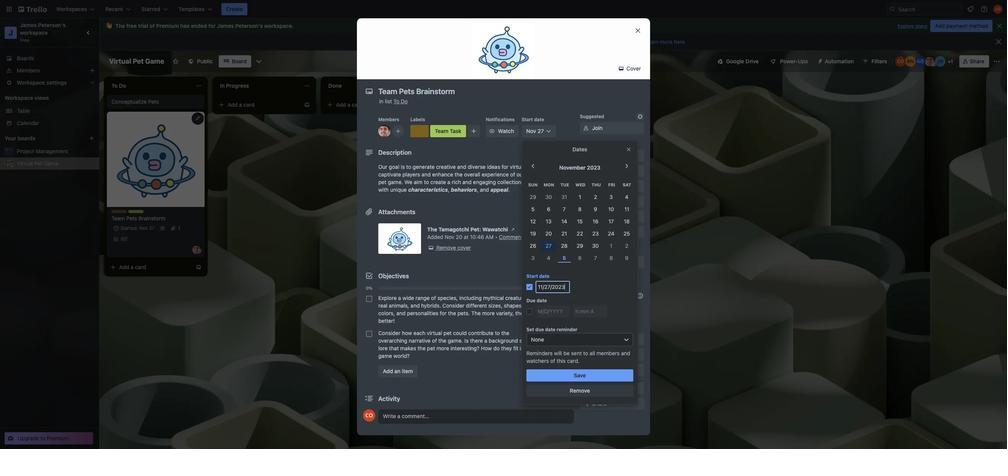 Task type: vqa. For each thing, say whether or not it's contained in the screenshot.
the Make
yes



Task type: locate. For each thing, give the bounding box(es) containing it.
1 vertical spatial game.
[[448, 338, 463, 344]]

virtual up experience
[[488, 157, 504, 164]]

1 vertical spatial 4
[[547, 255, 550, 262]]

sm image for copy
[[582, 351, 590, 359]]

jeremy miller (jeremymiller198) image
[[935, 56, 945, 67]]

29 for bottom 29 button
[[577, 243, 583, 249]]

james down the create button
[[217, 23, 234, 29]]

virtual inside text box
[[109, 57, 131, 65]]

1 horizontal spatial list
[[584, 82, 591, 88]]

team
[[435, 128, 448, 134], [128, 210, 140, 216], [111, 215, 125, 222]]

0 vertical spatial 1 button
[[572, 191, 588, 204]]

Explore a wide range of species, including mythical creatures, real animals, and hybrids. Consider different sizes, shapes, colors, and personalities for the pets. The more variety, the better! checkbox
[[366, 296, 372, 302]]

explore for explore a wide range of species, including mythical creatures, real animals, and hybrids. consider different sizes, shapes, colors, and personalities for the pets. the more variety, the better!
[[378, 295, 397, 302]]

sm image up november 2023
[[582, 152, 590, 160]]

overarching
[[378, 338, 407, 344]]

sm image down any
[[617, 65, 625, 73]]

button
[[604, 306, 620, 312]]

5 for 5 button to the bottom
[[562, 255, 566, 262]]

of left this
[[550, 358, 555, 365]]

gary orlando (garyorlando) image
[[915, 56, 926, 67]]

pets for conceptualize
[[148, 98, 159, 105]]

pet inside the our goal is to generate creative and diverse ideas for virtual pets that will captivate players and enhance the overall experience of our upcoming virtual pet game. we aim to create a rich and engaging collection of virtual pets, each with unique
[[378, 179, 386, 186]]

1 down team pets brainstorm link in the left of the page
[[178, 226, 180, 231]]

nov down team pets brainstorm
[[139, 226, 148, 231]]

virtual
[[510, 164, 525, 170], [552, 171, 567, 178], [529, 179, 544, 186], [427, 330, 442, 337]]

3 button up 10
[[603, 191, 619, 204]]

nov for started: nov 27
[[139, 226, 148, 231]]

ups down 23 button
[[596, 248, 605, 254]]

1 horizontal spatial team
[[128, 210, 140, 216]]

that inside the consider how each virtual pet could contribute to the overarching narrative of the game. is there a background story or lore that makes the pet more interesting? how do they fit into the game world?
[[389, 345, 399, 352]]

👋
[[105, 23, 112, 29]]

website
[[453, 165, 472, 171]]

4 up "11"
[[625, 194, 628, 201]]

1 horizontal spatial explore
[[898, 23, 914, 29]]

0 horizontal spatial is
[[401, 164, 405, 170]]

start date up nov 27
[[522, 117, 544, 123]]

of inside reminders will be sent to all members and watchers of this card.
[[550, 358, 555, 365]]

j
[[9, 28, 13, 37]]

virtual up the our
[[510, 164, 525, 170]]

1 horizontal spatial 4
[[625, 194, 628, 201]]

1 horizontal spatial 8
[[609, 255, 613, 262]]

of right trial
[[150, 23, 155, 29]]

sm image down save button
[[582, 385, 590, 393]]

list right in
[[385, 98, 392, 105]]

date
[[534, 117, 544, 123], [539, 274, 550, 280], [537, 298, 547, 304], [545, 327, 555, 333]]

1 horizontal spatial drive
[[745, 58, 759, 65]]

1 vertical spatial labels
[[592, 168, 609, 174]]

1 horizontal spatial more
[[482, 310, 495, 317]]

boards
[[18, 135, 35, 142]]

a inside the consider how each virtual pet could contribute to the overarching narrative of the game. is there a background story or lore that makes the pet more interesting? how do they fit into the game world?
[[484, 338, 487, 344]]

more left interesting?
[[437, 345, 449, 352]]

boards
[[17, 55, 34, 61]]

will inside the our goal is to generate creative and diverse ideas for virtual pets that will captivate players and enhance the overall experience of our upcoming virtual pet game. we aim to create a rich and engaging collection of virtual pets, each with unique
[[550, 164, 558, 170]]

consider down species,
[[442, 303, 465, 309]]

task up started: nov 27
[[141, 210, 152, 216]]

google drive
[[726, 58, 759, 65], [592, 259, 625, 266]]

0 vertical spatial the
[[115, 23, 125, 29]]

setting
[[591, 39, 609, 45]]

show menu image
[[993, 58, 1001, 65]]

open information menu image
[[980, 5, 988, 13]]

0 vertical spatial 6
[[547, 206, 550, 213]]

0 horizontal spatial 6
[[547, 206, 550, 213]]

pets inside "link"
[[148, 98, 159, 105]]

Add time text field
[[573, 306, 607, 318]]

nov right watch
[[526, 128, 536, 134]]

game down securing
[[437, 165, 451, 171]]

this
[[420, 39, 431, 45]]

is right goal
[[401, 164, 405, 170]]

premium
[[156, 23, 179, 29], [47, 436, 69, 442]]

8 down 24 "button"
[[609, 255, 613, 262]]

0 horizontal spatial share
[[592, 401, 607, 407]]

sm image inside checklist link
[[582, 182, 590, 190]]

create from template… image
[[304, 102, 310, 108], [521, 193, 527, 199], [195, 265, 202, 271]]

to up background
[[495, 330, 500, 337]]

premium left the has on the top of page
[[156, 23, 179, 29]]

pet inside "securing domain for virtual pet game website"
[[506, 157, 514, 164]]

members link up the labels link
[[580, 150, 644, 162]]

overall
[[464, 171, 480, 178]]

1 vertical spatial .
[[508, 187, 510, 193]]

premium right upgrade
[[47, 436, 69, 442]]

cover
[[625, 65, 641, 72]]

create button
[[221, 3, 247, 15]]

attachment
[[592, 213, 622, 220]]

2 down "25" button
[[625, 243, 628, 249]]

2 vertical spatial 27
[[546, 243, 552, 249]]

is for set
[[449, 39, 454, 45]]

that down overarching
[[389, 345, 399, 352]]

more down sizes,
[[482, 310, 495, 317]]

sm image inside copy link
[[582, 351, 590, 359]]

each up narrative
[[413, 330, 425, 337]]

Consider how each virtual pet could contribute to the overarching narrative of the game. Is there a background story or lore that makes the pet more interesting? How do they fit into the game world? checkbox
[[366, 331, 372, 337]]

9 up 16
[[594, 206, 597, 213]]

pets for team
[[126, 215, 137, 222]]

sm image inside join link
[[582, 124, 590, 132]]

1 horizontal spatial 5 button
[[556, 252, 572, 265]]

james peterson (jamespeterson93) image
[[925, 56, 936, 67], [192, 245, 202, 255]]

,
[[448, 187, 449, 193], [477, 187, 478, 193]]

sm image left join
[[582, 124, 590, 132]]

0 vertical spatial power-
[[780, 58, 798, 65]]

comment
[[499, 234, 523, 240]]

0 vertical spatial drive
[[745, 58, 759, 65]]

world?
[[393, 353, 410, 360]]

0 horizontal spatial explore
[[378, 295, 397, 302]]

30 down mon
[[545, 194, 552, 201]]

0 horizontal spatial the
[[115, 23, 125, 29]]

explore up 'real'
[[378, 295, 397, 302]]

16
[[593, 218, 598, 225]]

remove down save button
[[570, 388, 590, 394]]

will
[[550, 164, 558, 170], [554, 351, 562, 357]]

of left sun
[[523, 179, 528, 186]]

contribute
[[468, 330, 493, 337]]

0 horizontal spatial pet
[[34, 160, 42, 167]]

29 for topmost 29 button
[[530, 194, 536, 201]]

banner
[[99, 18, 1007, 34]]

1 horizontal spatial 4 button
[[619, 191, 635, 204]]

add members to card image
[[395, 128, 401, 135]]

close popover image
[[626, 147, 632, 153]]

1 horizontal spatial members
[[378, 117, 399, 123]]

0 horizontal spatial .
[[292, 23, 294, 29]]

0 vertical spatial 8 button
[[572, 204, 588, 216]]

0 horizontal spatial color: bold lime, title: "team task" element
[[128, 210, 152, 216]]

1 horizontal spatial peterson's
[[235, 23, 263, 29]]

sm image down added
[[427, 244, 435, 252]]

the
[[115, 23, 125, 29], [427, 226, 437, 233], [471, 310, 481, 317]]

share button down archive link
[[580, 398, 644, 410]]

members down boards
[[17, 67, 40, 74]]

1 vertical spatial the
[[427, 226, 437, 233]]

remove inside remove cover 'link'
[[436, 245, 456, 251]]

share button left show menu icon
[[959, 55, 989, 68]]

due date
[[526, 298, 547, 304]]

1 horizontal spatial 1 button
[[603, 240, 619, 252]]

cover
[[457, 245, 471, 251]]

sm image inside the labels link
[[582, 167, 590, 175]]

add a card button for the middle create from template… image
[[215, 99, 301, 111]]

0 horizontal spatial power-
[[580, 248, 596, 254]]

0 notifications image
[[966, 5, 975, 14]]

sm image inside members link
[[582, 152, 590, 160]]

0 vertical spatial create from template… image
[[304, 102, 310, 108]]

automation
[[825, 58, 854, 65]]

22
[[577, 231, 583, 237]]

1 vertical spatial will
[[554, 351, 562, 357]]

27 down the edit 'link'
[[546, 243, 552, 249]]

the down different
[[471, 310, 481, 317]]

project
[[17, 148, 34, 155]]

public button
[[183, 55, 217, 68]]

0 horizontal spatial google drive
[[592, 259, 625, 266]]

6 button up 13
[[541, 204, 556, 216]]

0 vertical spatial 8
[[578, 206, 582, 213]]

0 horizontal spatial 29 button
[[525, 191, 541, 204]]

sm image inside the watch button
[[488, 128, 496, 135]]

or
[[533, 338, 538, 344]]

sm image
[[617, 65, 625, 73], [636, 113, 644, 121], [488, 128, 496, 135], [582, 152, 590, 160], [582, 167, 590, 175], [582, 182, 590, 190], [509, 226, 517, 234], [582, 351, 590, 359], [582, 366, 590, 374]]

0 / 2
[[121, 236, 128, 242]]

1 horizontal spatial 3 button
[[603, 191, 619, 204]]

and
[[457, 164, 466, 170], [422, 171, 431, 178], [462, 179, 472, 186], [480, 187, 489, 193], [411, 303, 420, 309], [396, 310, 406, 317], [621, 351, 630, 357]]

sm image inside 'cover' link
[[617, 65, 625, 73]]

6 button down "22" button
[[572, 252, 588, 265]]

for inside "securing domain for virtual pet game website"
[[480, 157, 487, 164]]

comment link
[[499, 234, 523, 240]]

1 vertical spatial 5
[[562, 255, 566, 262]]

create
[[430, 179, 446, 186]]

5 for 5 button to the top
[[531, 206, 535, 213]]

to up players
[[406, 164, 411, 170]]

0 horizontal spatial pets
[[126, 215, 137, 222]]

pet right ideas
[[506, 157, 514, 164]]

pet down project management
[[34, 160, 42, 167]]

29
[[530, 194, 536, 201], [577, 243, 583, 249]]

reminders will be sent to all members and watchers of this card.
[[526, 351, 630, 365]]

1 vertical spatial members
[[378, 117, 399, 123]]

november
[[559, 165, 586, 171]]

upgrade to premium
[[18, 436, 69, 442]]

1 vertical spatial at
[[464, 234, 469, 240]]

4 for the left 4 "button"
[[547, 255, 550, 262]]

activity
[[378, 396, 400, 403]]

to inside reminders will be sent to all members and watchers of this card.
[[583, 351, 588, 357]]

christina overa (christinaovera) image
[[993, 5, 1002, 14], [895, 56, 906, 67], [363, 410, 375, 422]]

for right ideas
[[502, 164, 508, 170]]

0 vertical spatial .
[[292, 23, 294, 29]]

1 horizontal spatial 27
[[538, 128, 544, 134]]

is for to
[[401, 164, 405, 170]]

0 vertical spatial 29
[[530, 194, 536, 201]]

star or unstar board image
[[173, 58, 179, 65]]

the right narrative
[[438, 338, 446, 344]]

.
[[292, 23, 294, 29], [508, 187, 510, 193]]

18 button
[[619, 216, 635, 228]]

2 vertical spatial members
[[592, 152, 616, 159]]

set
[[455, 39, 463, 45]]

next month image
[[622, 162, 632, 171]]

26 button
[[525, 240, 541, 252]]

add inside button
[[551, 82, 561, 88]]

27 inside 27 button
[[546, 243, 552, 249]]

ended
[[191, 23, 207, 29]]

peterson's down the create button
[[235, 23, 263, 29]]

sm image inside automation button
[[814, 55, 825, 66]]

sm image
[[814, 55, 825, 66], [582, 124, 590, 132], [427, 244, 435, 252], [582, 385, 590, 393]]

20 down 13 button
[[545, 231, 552, 237]]

0 vertical spatial dates
[[572, 146, 587, 153]]

color: bold lime, title: "team task" element
[[430, 125, 466, 137], [128, 210, 152, 216]]

team task up started: nov 27
[[128, 210, 152, 216]]

Search field
[[896, 3, 962, 15]]

3 button down 26
[[525, 252, 541, 265]]

make template link
[[580, 364, 644, 376]]

team right color: yellow, title: none image
[[128, 210, 140, 216]]

power- inside power-ups button
[[780, 58, 798, 65]]

is inside the our goal is to generate creative and diverse ideas for virtual pets that will captivate players and enhance the overall experience of our upcoming virtual pet game. we aim to create a rich and engaging collection of virtual pets, each with unique
[[401, 164, 405, 170]]

characteristics
[[408, 187, 448, 193]]

members link down boards
[[0, 65, 99, 77]]

2 , from the left
[[477, 187, 478, 193]]

0 horizontal spatial ups
[[596, 248, 605, 254]]

admins
[[507, 39, 527, 45]]

members down add to card
[[592, 152, 616, 159]]

team down color: yellow, title: none image
[[111, 215, 125, 222]]

8 up 15
[[578, 206, 582, 213]]

0 horizontal spatial list
[[385, 98, 392, 105]]

1 horizontal spatial google drive
[[726, 58, 759, 65]]

virtual inside the consider how each virtual pet could contribute to the overarching narrative of the game. is there a background story or lore that makes the pet more interesting? how do they fit into the game world?
[[427, 330, 442, 337]]

7 button down 23 button
[[588, 252, 603, 265]]

of right narrative
[[432, 338, 437, 344]]

a inside the our goal is to generate creative and diverse ideas for virtual pets that will captivate players and enhance the overall experience of our upcoming virtual pet game. we aim to create a rich and engaging collection of virtual pets, each with unique
[[447, 179, 450, 186]]

add an item button
[[378, 366, 418, 378]]

sm image for automation
[[814, 55, 825, 66]]

explore a wide range of species, including mythical creatures, real animals, and hybrids. consider different sizes, shapes, colors, and personalities for the pets. the more variety, the better!
[[378, 295, 530, 324]]

premium inside banner
[[156, 23, 179, 29]]

1 vertical spatial premium
[[47, 436, 69, 442]]

sm image for remove cover
[[427, 244, 435, 252]]

power-ups inside button
[[780, 58, 808, 65]]

thu
[[592, 183, 601, 188]]

30 button down mon
[[541, 191, 556, 204]]

sm image inside the make template link
[[582, 366, 590, 374]]

None text field
[[374, 85, 626, 98]]

google
[[726, 58, 744, 65], [592, 259, 610, 266]]

1 horizontal spatial 2 button
[[619, 240, 635, 252]]

project management
[[17, 148, 68, 155]]

sm image for archive
[[582, 385, 590, 393]]

29 button down 22
[[572, 240, 588, 252]]

drive left power-ups button
[[745, 58, 759, 65]]

fields
[[613, 229, 628, 235]]

29 button
[[525, 191, 541, 204], [572, 240, 588, 252]]

0 vertical spatial task
[[450, 128, 461, 134]]

explore for explore plans
[[898, 23, 914, 29]]

workspace inside banner
[[264, 23, 292, 29]]

free
[[126, 23, 137, 29]]

31
[[561, 194, 567, 201]]

public
[[197, 58, 213, 65]]

experience
[[482, 171, 509, 178]]

is left set
[[449, 39, 454, 45]]

james up free
[[20, 22, 37, 28]]

to up characteristics
[[424, 179, 429, 186]]

virtual pet game inside text box
[[109, 57, 164, 65]]

for inside explore a wide range of species, including mythical creatures, real animals, and hybrids. consider different sizes, shapes, colors, and personalities for the pets. the more variety, the better!
[[440, 310, 447, 317]]

1 horizontal spatial game.
[[448, 338, 463, 344]]

10:46
[[470, 234, 484, 240]]

sm image for watch
[[488, 128, 496, 135]]

could
[[453, 330, 467, 337]]

for inside the our goal is to generate creative and diverse ideas for virtual pets that will captivate players and enhance the overall experience of our upcoming virtual pet game. we aim to create a rich and engaging collection of virtual pets, each with unique
[[502, 164, 508, 170]]

remove inside remove button
[[570, 388, 590, 394]]

1 vertical spatial power-ups
[[580, 248, 605, 254]]

to do link
[[393, 98, 408, 105]]

1 vertical spatial each
[[413, 330, 425, 337]]

cover link
[[615, 63, 646, 75]]

color: yellow, title: none image
[[410, 125, 429, 137]]

1 vertical spatial virtual pet game
[[17, 160, 58, 167]]

explore left plans
[[898, 23, 914, 29]]

1 down website
[[457, 175, 459, 181]]

sm image inside archive link
[[582, 385, 590, 393]]

0 vertical spatial premium
[[156, 23, 179, 29]]

, left behaviors
[[448, 187, 449, 193]]

0 horizontal spatial james peterson (jamespeterson93) image
[[192, 245, 202, 255]]

1 horizontal spatial google
[[726, 58, 744, 65]]

fit
[[513, 345, 518, 352]]

views
[[34, 95, 49, 101]]

we
[[404, 179, 412, 186]]

1 horizontal spatial is
[[449, 39, 454, 45]]

list inside button
[[584, 82, 591, 88]]

2 horizontal spatial christina overa (christinaovera) image
[[993, 5, 1002, 14]]

0 horizontal spatial james
[[20, 22, 37, 28]]

3 down checklist link
[[609, 194, 613, 201]]

1 vertical spatial list
[[385, 98, 392, 105]]

start up m/d/yyyy text field
[[526, 274, 538, 280]]

game. inside the our goal is to generate creative and diverse ideas for virtual pets that will captivate players and enhance the overall experience of our upcoming virtual pet game. we aim to create a rich and engaging collection of virtual pets, each with unique
[[388, 179, 403, 186]]

Write a comment text field
[[378, 410, 574, 424]]

add a card for 'add a card' button for rightmost create from template… image
[[444, 192, 471, 199]]

for left ideas
[[480, 157, 487, 164]]

2 button down 25
[[619, 240, 635, 252]]

drive inside button
[[745, 58, 759, 65]]

0 vertical spatial 9 button
[[588, 204, 603, 216]]

color: yellow, title: none image
[[111, 210, 127, 213]]

to inside upgrade to premium link
[[40, 436, 45, 442]]

method
[[969, 23, 988, 29]]

google drive inside button
[[726, 58, 759, 65]]

the up added
[[427, 226, 437, 233]]

1 vertical spatial 9 button
[[619, 252, 635, 265]]

1 vertical spatial start
[[526, 274, 538, 280]]

0 horizontal spatial remove
[[436, 245, 456, 251]]

dates down checklist
[[592, 198, 607, 205]]

1 down wed
[[579, 194, 581, 201]]

sm image for join
[[582, 124, 590, 132]]

3 button
[[603, 191, 619, 204], [525, 252, 541, 265]]

20 inside button
[[545, 231, 552, 237]]

sm image right power-ups button
[[814, 55, 825, 66]]

board right the 'public.'
[[491, 39, 506, 45]]

0 horizontal spatial virtual pet game
[[17, 160, 58, 167]]

0 horizontal spatial 1 button
[[572, 191, 588, 204]]

0 vertical spatial google drive
[[726, 58, 759, 65]]

the down narrative
[[418, 345, 426, 352]]

1 horizontal spatial share
[[970, 58, 985, 65]]

0 horizontal spatial team
[[111, 215, 125, 222]]

30
[[545, 194, 552, 201], [592, 243, 599, 249]]

workspace
[[264, 23, 292, 29], [20, 29, 48, 36]]

29 down "22" button
[[577, 243, 583, 249]]

explore inside button
[[898, 23, 914, 29]]

30 button
[[541, 191, 556, 204], [588, 240, 603, 252]]

1 horizontal spatial share button
[[959, 55, 989, 68]]

1 up the watch button
[[485, 116, 487, 121]]

edit card image
[[195, 115, 201, 121]]

27 down brainstorm
[[149, 226, 154, 231]]

2 horizontal spatial pet
[[444, 330, 452, 337]]

make template
[[592, 367, 629, 373]]

start date up m/d/yyyy text field
[[526, 274, 550, 280]]

drive down 24 "button"
[[611, 259, 625, 266]]

2 horizontal spatial pet
[[506, 157, 514, 164]]

creatures,
[[505, 295, 530, 302]]

1 horizontal spatial james peterson (jamespeterson93) image
[[925, 56, 936, 67]]

project management link
[[17, 148, 95, 155]]

M/D/YYYY text field
[[536, 281, 570, 294]]

peterson's inside banner
[[235, 23, 263, 29]]

, down the engaging
[[477, 187, 478, 193]]

pets
[[148, 98, 159, 105], [126, 215, 137, 222]]

list
[[584, 82, 591, 88], [385, 98, 392, 105]]

for right ended
[[208, 23, 216, 29]]

more inside the consider how each virtual pet could contribute to the overarching narrative of the game. is there a background story or lore that makes the pet more interesting? how do they fit into the game world?
[[437, 345, 449, 352]]

21
[[561, 231, 567, 237]]

1 vertical spatial pets
[[126, 215, 137, 222]]

colors,
[[378, 310, 395, 317]]

1 horizontal spatial 7 button
[[588, 252, 603, 265]]

for
[[208, 23, 216, 29], [480, 157, 487, 164], [502, 164, 508, 170], [440, 310, 447, 317]]

due
[[535, 327, 544, 333]]

edit link
[[550, 234, 559, 240]]

added nov 20 at 10:46 am
[[427, 234, 494, 240]]

to left all
[[583, 351, 588, 357]]

labels up color: yellow, title: none icon
[[410, 117, 425, 123]]

8 for 8 button to the left
[[578, 206, 582, 213]]

virtual pet game
[[109, 57, 164, 65], [17, 160, 58, 167]]

each right pets,
[[560, 179, 572, 186]]

0 horizontal spatial 2 button
[[588, 191, 603, 204]]

0 vertical spatial each
[[560, 179, 572, 186]]

30 button down 23 at the bottom
[[588, 240, 603, 252]]

characteristics , behaviors , and appeal .
[[408, 187, 510, 193]]

set
[[526, 327, 534, 333]]

explore inside explore a wide range of species, including mythical creatures, real animals, and hybrids. consider different sizes, shapes, colors, and personalities for the pets. the more variety, the better!
[[378, 295, 397, 302]]

1 horizontal spatial 29 button
[[572, 240, 588, 252]]

0 vertical spatial christina overa (christinaovera) image
[[993, 5, 1002, 14]]

share
[[970, 58, 985, 65], [592, 401, 607, 407]]

they
[[501, 345, 512, 352]]

9 button up 16
[[588, 204, 603, 216]]

sm image for suggested
[[636, 113, 644, 121]]

remove button
[[526, 385, 633, 398]]

2 vertical spatial pet
[[427, 345, 435, 352]]

pet inside text box
[[133, 57, 144, 65]]

to
[[393, 98, 399, 105]]

sm image left thu
[[582, 182, 590, 190]]

0 horizontal spatial labels
[[410, 117, 425, 123]]

securing
[[437, 157, 459, 164]]



Task type: describe. For each thing, give the bounding box(es) containing it.
add a card for 'add a card' button for the middle create from template… image
[[228, 102, 255, 108]]

more inside explore a wide range of species, including mythical creatures, real animals, and hybrids. consider different sizes, shapes, colors, and personalities for the pets. the more variety, the better!
[[482, 310, 495, 317]]

1 vertical spatial 9
[[625, 255, 628, 262]]

0 vertical spatial start date
[[522, 117, 544, 123]]

watch button
[[486, 125, 519, 137]]

of inside the consider how each virtual pet could contribute to the overarching narrative of the game. is there a background story or lore that makes the pet more interesting? how do they fit into the game world?
[[432, 338, 437, 344]]

28
[[561, 243, 568, 249]]

peterson's inside james peterson's workspace free
[[38, 22, 66, 28]]

1 down 24 "button"
[[610, 243, 612, 249]]

0 vertical spatial share
[[970, 58, 985, 65]]

enhance
[[432, 171, 453, 178]]

virtual up pets,
[[552, 171, 567, 178]]

and down the engaging
[[480, 187, 489, 193]]

19 button
[[525, 228, 541, 240]]

sm image up comment
[[509, 226, 517, 234]]

wide
[[402, 295, 414, 302]]

20 button
[[541, 228, 556, 240]]

game. inside the consider how each virtual pet could contribute to the overarching narrative of the game. is there a background story or lore that makes the pet more interesting? how do they fit into the game world?
[[448, 338, 463, 344]]

remove for remove cover
[[436, 245, 456, 251]]

custom fields
[[592, 229, 628, 235]]

0 horizontal spatial 7 button
[[556, 204, 572, 216]]

1 horizontal spatial pet
[[427, 345, 435, 352]]

will inside reminders will be sent to all members and watchers of this card.
[[554, 351, 562, 357]]

0 vertical spatial 5 button
[[525, 204, 541, 216]]

Board name text field
[[105, 55, 168, 68]]

sm image for checklist
[[582, 182, 590, 190]]

sm image for make template
[[582, 366, 590, 374]]

dates button
[[580, 195, 644, 208]]

1 vertical spatial 3 button
[[525, 252, 541, 265]]

search image
[[889, 6, 896, 12]]

virtual pet game link
[[17, 160, 95, 168]]

diverse
[[468, 164, 486, 170]]

1 horizontal spatial create from template… image
[[304, 102, 310, 108]]

learn
[[645, 39, 658, 45]]

15 button
[[572, 216, 588, 228]]

the up background
[[501, 330, 509, 337]]

24 button
[[603, 228, 619, 240]]

calendar link
[[17, 119, 95, 127]]

actions
[[580, 325, 597, 331]]

interesting?
[[451, 345, 479, 352]]

1 vertical spatial 6
[[578, 255, 582, 262]]

attachment button
[[580, 211, 644, 223]]

2 horizontal spatial 2
[[625, 243, 628, 249]]

and up overall
[[457, 164, 466, 170]]

1 horizontal spatial 30
[[592, 243, 599, 249]]

to right set
[[464, 39, 470, 45]]

0 vertical spatial 3 button
[[603, 191, 619, 204]]

27 button
[[541, 240, 556, 252]]

archive link
[[580, 383, 644, 395]]

workspace inside james peterson's workspace free
[[20, 29, 48, 36]]

0 horizontal spatial 4 button
[[541, 252, 556, 265]]

2 horizontal spatial members
[[592, 152, 616, 159]]

of left the our
[[510, 171, 515, 178]]

0 horizontal spatial share button
[[580, 398, 644, 410]]

27 inside nov 27 button
[[538, 128, 544, 134]]

1 vertical spatial start date
[[526, 274, 550, 280]]

1 vertical spatial team task
[[128, 210, 152, 216]]

last month image
[[528, 162, 537, 171]]

M/D/YYYY text field
[[536, 306, 570, 318]]

and up behaviors
[[462, 179, 472, 186]]

james inside banner
[[217, 23, 234, 29]]

the down 'shapes,'
[[515, 310, 523, 317]]

make
[[592, 367, 606, 373]]

+
[[948, 59, 951, 65]]

0 vertical spatial 2
[[594, 194, 597, 201]]

there
[[470, 338, 483, 344]]

tue
[[560, 183, 569, 188]]

workspace views
[[5, 95, 49, 101]]

of inside explore a wide range of species, including mythical creatures, real animals, and hybrids. consider different sizes, shapes, colors, and personalities for the pets. the more variety, the better!
[[431, 295, 436, 302]]

generate
[[413, 164, 435, 170]]

upcoming
[[526, 171, 551, 178]]

add a card button for create from template… image to the bottom
[[107, 261, 192, 274]]

0 vertical spatial members link
[[0, 65, 99, 77]]

wave image
[[105, 23, 112, 29]]

1 horizontal spatial 3
[[609, 194, 613, 201]]

1 vertical spatial task
[[141, 210, 152, 216]]

james peterson's workspace link
[[20, 22, 67, 36]]

0 horizontal spatial dates
[[572, 146, 587, 153]]

your boards with 2 items element
[[5, 134, 77, 143]]

game inside text box
[[145, 57, 164, 65]]

creative
[[436, 164, 456, 170]]

2023
[[587, 165, 600, 171]]

1 horizontal spatial christina overa (christinaovera) image
[[895, 56, 906, 67]]

delete link
[[528, 234, 544, 240]]

that inside the our goal is to generate creative and diverse ideas for virtual pets that will captivate players and enhance the overall experience of our upcoming virtual pet game. we aim to create a rich and engaging collection of virtual pets, each with unique
[[539, 164, 549, 170]]

the inside banner
[[115, 23, 125, 29]]

17
[[608, 218, 614, 225]]

your boards
[[5, 135, 35, 142]]

add an item
[[383, 368, 413, 375]]

consider inside the consider how each virtual pet could contribute to the overarching narrative of the game. is there a background story or lore that makes the pet more interesting? how do they fit into the game world?
[[378, 330, 400, 337]]

makes
[[400, 345, 416, 352]]

2 horizontal spatial team
[[435, 128, 448, 134]]

remove cover
[[436, 245, 471, 251]]

sm image for labels
[[582, 167, 590, 175]]

nov inside button
[[526, 128, 536, 134]]

0 horizontal spatial drive
[[611, 259, 625, 266]]

how
[[481, 345, 492, 352]]

virtual inside "securing domain for virtual pet game website"
[[488, 157, 504, 164]]

each inside the our goal is to generate creative and diverse ideas for virtual pets that will captivate players and enhance the overall experience of our upcoming virtual pet game. we aim to create a rich and engaging collection of virtual pets, each with unique
[[560, 179, 572, 186]]

objectives group
[[363, 292, 574, 363]]

1 vertical spatial 27
[[149, 226, 154, 231]]

0 horizontal spatial 3
[[531, 255, 535, 262]]

16 button
[[588, 216, 603, 228]]

the left 'pets.' on the bottom left of the page
[[448, 310, 456, 317]]

this board is set to public. board admins can change its visibility setting at any time. learn more here
[[420, 39, 685, 45]]

banner containing 👋
[[99, 18, 1007, 34]]

15
[[577, 218, 583, 225]]

0 horizontal spatial 9
[[594, 206, 597, 213]]

1 vertical spatial 7
[[594, 255, 597, 262]]

to inside the consider how each virtual pet could contribute to the overarching narrative of the game. is there a background story or lore that makes the pet more interesting? how do they fit into the game world?
[[495, 330, 500, 337]]

and down animals,
[[396, 310, 406, 317]]

players
[[402, 171, 420, 178]]

in
[[379, 98, 383, 105]]

1 horizontal spatial labels
[[592, 168, 609, 174]]

into
[[520, 345, 529, 352]]

0 horizontal spatial 7
[[563, 206, 566, 213]]

better!
[[378, 318, 395, 324]]

table link
[[17, 107, 95, 115]]

pets,
[[546, 179, 558, 186]]

add another list button
[[537, 77, 641, 94]]

team pets brainstorm link
[[111, 215, 200, 223]]

10
[[608, 206, 614, 213]]

securing domain for virtual pet game website link
[[437, 157, 525, 172]]

sizes,
[[488, 303, 502, 309]]

2 horizontal spatial more
[[660, 39, 672, 45]]

. inside banner
[[292, 23, 294, 29]]

0 horizontal spatial 6 button
[[541, 204, 556, 216]]

0 vertical spatial labels
[[410, 117, 425, 123]]

do
[[493, 345, 500, 352]]

variety,
[[496, 310, 514, 317]]

ben nelson (bennelson96) image
[[905, 56, 916, 67]]

13
[[546, 218, 551, 225]]

customize views image
[[255, 58, 263, 65]]

add inside add payment method button
[[935, 23, 945, 29]]

0 horizontal spatial power-ups
[[580, 248, 605, 254]]

add inside add an item button
[[383, 368, 393, 375]]

the inside the our goal is to generate creative and diverse ideas for virtual pets that will captivate players and enhance the overall experience of our upcoming virtual pet game. we aim to create a rich and engaging collection of virtual pets, each with unique
[[455, 171, 463, 178]]

1 horizontal spatial .
[[508, 187, 510, 193]]

add inside add "button"
[[558, 209, 568, 215]]

1 vertical spatial 2 button
[[619, 240, 635, 252]]

1 vertical spatial 30 button
[[588, 240, 603, 252]]

including
[[459, 295, 482, 302]]

2 horizontal spatial create from template… image
[[521, 193, 527, 199]]

all
[[590, 351, 595, 357]]

1 horizontal spatial color: bold lime, title: "team task" element
[[430, 125, 466, 137]]

the inside explore a wide range of species, including mythical creatures, real animals, and hybrids. consider different sizes, shapes, colors, and personalities for the pets. the more variety, the better!
[[471, 310, 481, 317]]

remove for remove
[[570, 388, 590, 394]]

james peterson (jamespeterson93) image
[[378, 125, 391, 137]]

0 horizontal spatial 20
[[456, 234, 462, 240]]

24
[[608, 231, 614, 237]]

add to card
[[580, 141, 606, 147]]

table
[[17, 108, 30, 114]]

8 for the right 8 button
[[609, 255, 613, 262]]

0 horizontal spatial game
[[44, 160, 58, 167]]

christina overa (christinaovera) image inside primary element
[[993, 5, 1002, 14]]

delete
[[528, 234, 544, 240]]

explore plans
[[898, 23, 927, 29]]

and inside reminders will be sent to all members and watchers of this card.
[[621, 351, 630, 357]]

0 vertical spatial start
[[522, 117, 533, 123]]

1 vertical spatial color: bold lime, title: "team task" element
[[128, 210, 152, 216]]

each inside the consider how each virtual pet could contribute to the overarching narrative of the game. is there a background story or lore that makes the pet more interesting? how do they fit into the game world?
[[413, 330, 425, 337]]

remove cover link
[[427, 244, 471, 252]]

lore
[[378, 345, 388, 352]]

1 right jeremy miller (jeremymiller198) image
[[951, 59, 953, 65]]

appeal
[[490, 187, 508, 193]]

for inside banner
[[208, 23, 216, 29]]

0 horizontal spatial 9 button
[[588, 204, 603, 216]]

1 vertical spatial 2
[[125, 236, 128, 242]]

copy
[[592, 352, 605, 358]]

1 vertical spatial james peterson (jamespeterson93) image
[[192, 245, 202, 255]]

1 , from the left
[[448, 187, 449, 193]]

time.
[[628, 39, 642, 45]]

1 horizontal spatial team task
[[435, 128, 461, 134]]

0 vertical spatial share button
[[959, 55, 989, 68]]

dates inside 'button'
[[592, 198, 607, 205]]

4 for right 4 "button"
[[625, 194, 628, 201]]

1 horizontal spatial board
[[491, 39, 506, 45]]

google inside button
[[726, 58, 744, 65]]

the down or
[[530, 345, 538, 352]]

1 vertical spatial pet
[[444, 330, 452, 337]]

board link
[[219, 55, 251, 68]]

reminder
[[557, 327, 578, 333]]

2 vertical spatial create from template… image
[[195, 265, 202, 271]]

1 vertical spatial 5 button
[[556, 252, 572, 265]]

james inside james peterson's workspace free
[[20, 22, 37, 28]]

23 button
[[588, 228, 603, 240]]

1 vertical spatial share
[[592, 401, 607, 407]]

0 vertical spatial 30
[[545, 194, 552, 201]]

your
[[5, 135, 16, 142]]

to down join
[[590, 141, 595, 147]]

board inside "link"
[[232, 58, 247, 65]]

pet:
[[470, 226, 481, 233]]

0 horizontal spatial google
[[592, 259, 610, 266]]

primary element
[[0, 0, 1007, 18]]

1 horizontal spatial 8 button
[[603, 252, 619, 265]]

0 horizontal spatial members
[[17, 67, 40, 74]]

ups inside power-ups button
[[798, 58, 808, 65]]

securing domain for virtual pet game website
[[437, 157, 514, 171]]

none
[[531, 337, 544, 343]]

nov for added nov 20 at 10:46 am
[[445, 234, 454, 240]]

set due date reminder
[[526, 327, 578, 333]]

1 vertical spatial ups
[[596, 248, 605, 254]]

add inside add button 'button'
[[592, 306, 602, 312]]

1 vertical spatial 29 button
[[572, 240, 588, 252]]

add a card for create from template… image to the bottom's 'add a card' button
[[119, 264, 146, 271]]

join link
[[580, 122, 644, 134]]

31 button
[[556, 191, 572, 204]]

consider inside explore a wide range of species, including mythical creatures, real animals, and hybrids. consider different sizes, shapes, colors, and personalities for the pets. the more variety, the better!
[[442, 303, 465, 309]]

11 button
[[619, 204, 635, 216]]

0 horizontal spatial at
[[464, 234, 469, 240]]

0 horizontal spatial 30 button
[[541, 191, 556, 204]]

plans
[[915, 23, 927, 29]]

and down wide
[[411, 303, 420, 309]]

0 horizontal spatial 8 button
[[572, 204, 588, 216]]

1 horizontal spatial 9 button
[[619, 252, 635, 265]]

add a card button for rightmost create from template… image
[[432, 190, 518, 202]]

add button button
[[580, 303, 644, 315]]

virtual down upcoming
[[529, 179, 544, 186]]

sat
[[623, 183, 631, 188]]

copy link
[[580, 349, 644, 361]]

1 horizontal spatial 6 button
[[572, 252, 588, 265]]

0 horizontal spatial christina overa (christinaovera) image
[[363, 410, 375, 422]]

payment
[[946, 23, 968, 29]]

our goal is to generate creative and diverse ideas for virtual pets that will captivate players and enhance the overall experience of our upcoming virtual pet game. we aim to create a rich and engaging collection of virtual pets, each with unique
[[378, 164, 572, 193]]

/
[[124, 236, 125, 242]]

and down generate
[[422, 171, 431, 178]]

a inside explore a wide range of species, including mythical creatures, real animals, and hybrids. consider different sizes, shapes, colors, and personalities for the pets. the more variety, the better!
[[398, 295, 401, 302]]

its
[[559, 39, 566, 45]]

0 horizontal spatial virtual
[[17, 160, 33, 167]]

0 vertical spatial 29 button
[[525, 191, 541, 204]]

1 horizontal spatial members link
[[580, 150, 644, 162]]

add board image
[[89, 136, 95, 142]]

1 vertical spatial 1 button
[[603, 240, 619, 252]]

1 horizontal spatial at
[[611, 39, 616, 45]]

mythical
[[483, 295, 504, 302]]

story
[[519, 338, 532, 344]]

workspace
[[5, 95, 33, 101]]

template
[[607, 367, 629, 373]]

0
[[121, 236, 124, 242]]

game inside "securing domain for virtual pet game website"
[[437, 165, 451, 171]]



